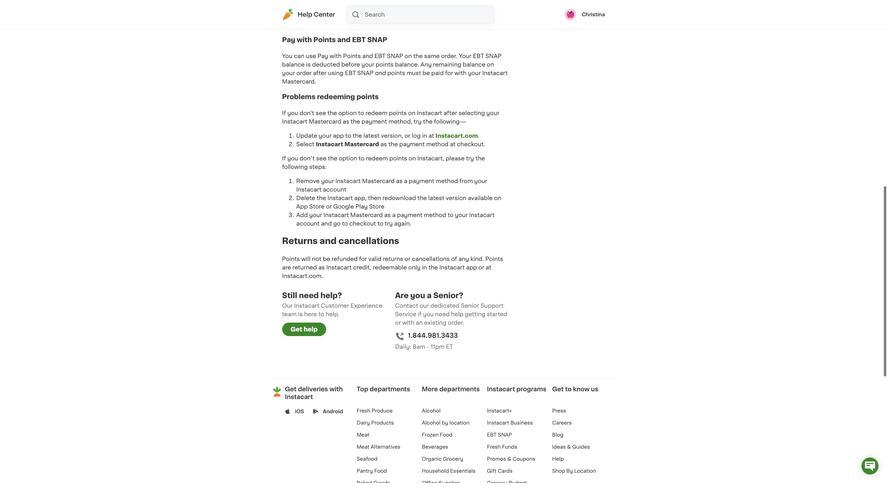 Task type: describe. For each thing, give the bounding box(es) containing it.
by
[[566, 468, 573, 473]]

problems redeeming points
[[282, 94, 379, 100]]

your inside if you don't see the option to redeem points on instacart after selecting your instacart mastercard as the payment method, try the following—
[[486, 110, 499, 116]]

help for help center
[[298, 12, 312, 17]]

redeemable
[[373, 265, 407, 270]]

fresh for fresh produce
[[357, 408, 370, 413]]

steps:
[[309, 164, 327, 170]]

blog link
[[552, 432, 563, 437]]

instacart inside get deliveries with instacart
[[285, 394, 313, 400]]

instacart business
[[487, 420, 533, 425]]

get to know us
[[552, 386, 598, 392]]

or down kind.
[[478, 265, 484, 270]]

to inside still need help? our instacart customer experience team is here to help.
[[318, 311, 324, 317]]

the down 'problems redeeming points'
[[327, 110, 337, 116]]

alcohol for alcohol link
[[422, 408, 441, 413]]

before
[[341, 61, 360, 67]]

an
[[416, 320, 423, 325]]

user avatar image
[[565, 9, 576, 20]]

coupons
[[513, 456, 535, 461]]

fresh funds link
[[487, 444, 517, 449]]

instacart inside update your app to the latest version, or log in at instacart.com . select instacart mastercard as the payment method at checkout.
[[316, 141, 343, 147]]

points up are
[[282, 256, 300, 262]]

with inside 'are you a senior? contact our dedicated senior support service if you need help getting started or with an existing order.'
[[402, 320, 414, 325]]

any
[[459, 256, 469, 262]]

0 horizontal spatial cancellations
[[338, 237, 399, 245]]

guides
[[572, 444, 590, 449]]

help for help "link"
[[552, 456, 564, 461]]

christina
[[582, 12, 605, 17]]

refunded
[[332, 256, 358, 262]]

need inside 'are you a senior? contact our dedicated senior support service if you need help getting started or with an existing order.'
[[435, 311, 450, 317]]

in inside points will not be refunded for valid returns or cancellations of any kind. points are returned as instacart credit, redeemable only in the instacart app or at instacart.com.
[[422, 265, 427, 270]]

option for steps:
[[339, 156, 357, 161]]

your right before
[[361, 61, 374, 67]]

by
[[442, 420, 448, 425]]

fresh produce
[[357, 408, 393, 413]]

beverages link
[[422, 444, 448, 449]]

ebt snap
[[487, 432, 512, 437]]

get help
[[291, 326, 318, 332]]

points inside points must be paid for with your instacart mastercard.
[[387, 70, 405, 76]]

any
[[421, 61, 432, 67]]

snap up fresh funds
[[498, 432, 512, 437]]

ebt down before
[[345, 70, 356, 76]]

update your app to the latest version, or log in at instacart.com . select instacart mastercard as the payment method at checkout.
[[296, 133, 485, 147]]

the right delete
[[317, 195, 326, 201]]

the left following—
[[423, 119, 432, 124]]

redeem for instacart,
[[366, 156, 388, 161]]

help inside 'are you a senior? contact our dedicated senior support service if you need help getting started or with an existing order.'
[[451, 311, 463, 317]]

if you don't see the option to redeem points on instacart after selecting your instacart mastercard as the payment method, try the following—
[[282, 110, 499, 124]]

1.844.981.3433
[[408, 333, 458, 339]]

meat alternatives link
[[357, 444, 400, 449]]

please
[[376, 13, 395, 18]]

kind.
[[470, 256, 484, 262]]

food for frozen food
[[440, 432, 453, 437]]

points.
[[388, 21, 408, 27]]

instacart shopper app logo image
[[271, 386, 283, 398]]

programs
[[516, 386, 546, 392]]

press
[[552, 408, 566, 413]]

on for the
[[405, 53, 412, 59]]

help center
[[298, 12, 335, 17]]

are you a senior? contact our dedicated senior support service if you need help getting started or with an existing order.
[[395, 292, 507, 325]]

frozen food link
[[422, 432, 453, 437]]

mastercard up checkout
[[350, 212, 383, 218]]

grocery
[[443, 456, 463, 461]]

snap down about
[[367, 36, 387, 43]]

promos & coupons link
[[487, 456, 535, 461]]

help center link
[[282, 9, 335, 20]]

you for a
[[410, 292, 425, 299]]

latest inside update your app to the latest version, or log in at instacart.com . select instacart mastercard as the payment method at checkout.
[[363, 133, 380, 139]]

apply.
[[358, 13, 375, 18]]

after inside if you don't see the option to redeem points on instacart after selecting your instacart mastercard as the payment method, try the following—
[[444, 110, 457, 116]]

google
[[333, 204, 354, 209]]

must
[[407, 70, 421, 76]]

remove your instacart mastercard as a payment method from your instacart account delete the instacart app, then redownload the latest version available on app store or google play store add your instacart mastercard as a payment method to your instacart account and go to checkout to try again.
[[296, 178, 501, 226]]

the right redownload
[[417, 195, 427, 201]]

try inside remove your instacart mastercard as a payment method from your instacart account delete the instacart app, then redownload the latest version available on app store or google play store add your instacart mastercard as a payment method to your instacart account and go to checkout to try again.
[[385, 221, 393, 226]]

remaining
[[433, 61, 461, 67]]

points down learn
[[313, 36, 336, 43]]

mastercard inside update your app to the latest version, or log in at instacart.com . select instacart mastercard as the payment method at checkout.
[[344, 141, 379, 147]]

additional
[[282, 13, 311, 18]]

ebt up fresh funds
[[487, 432, 497, 437]]

cancellations inside points will not be refunded for valid returns or cancellations of any kind. points are returned as instacart credit, redeemable only in the instacart app or at instacart.com.
[[412, 256, 450, 262]]

see for don't
[[316, 110, 326, 116]]

meat for "meat" link at the left of the page
[[357, 432, 369, 437]]

1 balance from the left
[[282, 61, 305, 67]]

ebt down to learn more about your points.
[[352, 36, 366, 43]]

points right kind.
[[485, 256, 503, 262]]

on for instacart,
[[409, 156, 416, 161]]

the down version,
[[388, 141, 398, 147]]

business
[[510, 420, 533, 425]]

get for get to know us
[[552, 386, 564, 392]]

instacart inside still need help? our instacart customer experience team is here to help.
[[294, 303, 319, 308]]

pantry food
[[357, 468, 387, 473]]

redeeming
[[317, 94, 355, 100]]

blog
[[552, 432, 563, 437]]

remove
[[296, 178, 320, 184]]

payment down instacart,
[[409, 178, 434, 184]]

balance.
[[395, 61, 419, 67]]

get help button
[[282, 323, 326, 336]]

2 vertical spatial method
[[424, 212, 446, 218]]

not
[[312, 256, 321, 262]]

payment inside update your app to the latest version, or log in at instacart.com . select instacart mastercard as the payment method at checkout.
[[399, 141, 425, 147]]

1 vertical spatial method
[[436, 178, 458, 184]]

your down version
[[455, 212, 468, 218]]

started
[[487, 311, 507, 317]]

seafood
[[357, 456, 378, 461]]

the right don't
[[328, 156, 337, 161]]

ebt up points must be paid for with your instacart mastercard.
[[374, 53, 386, 59]]

et
[[446, 344, 453, 349]]

careers link
[[552, 420, 572, 425]]

returns
[[282, 237, 318, 245]]

pay with points and ebt snap
[[282, 36, 387, 43]]

program
[[458, 13, 484, 18]]

alcohol by location link
[[422, 420, 470, 425]]

gift
[[487, 468, 496, 473]]

points up if you don't see the option to redeem points on instacart after selecting your instacart mastercard as the payment method, try the following—
[[357, 94, 379, 100]]

0 vertical spatial a
[[404, 178, 407, 184]]

support
[[480, 303, 504, 308]]

& for ideas
[[567, 444, 571, 449]]

senior?
[[433, 292, 463, 299]]

be inside points will not be refunded for valid returns or cancellations of any kind. points are returned as instacart credit, redeemable only in the instacart app or at instacart.com.
[[323, 256, 330, 262]]

1 store from the left
[[309, 204, 325, 209]]

your down please
[[374, 21, 387, 27]]

with down agreement on the left of page
[[297, 36, 312, 43]]

and down more
[[337, 36, 350, 43]]

with inside you can use pay with points and ebt snap on the same order. your ebt snap balance is deducted before your points balance. any remaining balance on your order after using ebt snap
[[330, 53, 342, 59]]

app inside points will not be refunded for valid returns or cancellations of any kind. points are returned as instacart credit, redeemable only in the instacart app or at instacart.com.
[[466, 265, 477, 270]]

you can use pay with points and ebt snap on the same order. your ebt snap balance is deducted before your points balance. any remaining balance on your order after using ebt snap
[[282, 53, 502, 76]]

redeem for instacart
[[365, 110, 387, 116]]

try inside if you don't see the option to redeem points on instacart after selecting your instacart mastercard as the payment method, try the following—
[[414, 119, 422, 124]]

household essentials
[[422, 468, 475, 473]]

if you don't see the option to redeem points on instacart, please try the following steps:
[[282, 156, 485, 170]]

and inside you can use pay with points and ebt snap on the same order. your ebt snap balance is deducted before your points balance. any remaining balance on your order after using ebt snap
[[362, 53, 373, 59]]

mastercard up then
[[362, 178, 395, 184]]

checkout.
[[457, 141, 485, 147]]

ideas & guides link
[[552, 444, 590, 449]]

more
[[340, 21, 355, 27]]

produce
[[372, 408, 393, 413]]

alcohol link
[[422, 408, 441, 413]]

0 vertical spatial account
[[323, 187, 346, 192]]

your down the steps:
[[321, 178, 334, 184]]

departments for top departments
[[370, 386, 410, 392]]

rewards program agreement
[[282, 13, 484, 27]]

alcohol for alcohol by location
[[422, 420, 441, 425]]

.
[[478, 133, 479, 139]]

or inside 'are you a senior? contact our dedicated senior support service if you need help getting started or with an existing order.'
[[395, 320, 401, 325]]

meat for meat alternatives
[[357, 444, 369, 449]]

need inside still need help? our instacart customer experience team is here to help.
[[299, 292, 319, 299]]

instacart.com link
[[436, 133, 478, 139]]

in inside update your app to the latest version, or log in at instacart.com . select instacart mastercard as the payment method at checkout.
[[422, 133, 427, 139]]

select
[[296, 141, 314, 147]]

for inside points must be paid for with your instacart mastercard.
[[445, 70, 453, 76]]

existing
[[424, 320, 446, 325]]

your inside update your app to the latest version, or log in at instacart.com . select instacart mastercard as the payment method at checkout.
[[319, 133, 332, 139]]

still need help? our instacart customer experience team is here to help.
[[282, 292, 382, 317]]

location
[[574, 468, 596, 473]]

option for mastercard
[[338, 110, 357, 116]]

departments for more departments
[[439, 386, 480, 392]]

the down checkout.
[[475, 156, 485, 161]]

as for to
[[343, 119, 349, 124]]

and inside remove your instacart mastercard as a payment method from your instacart account delete the instacart app, then redownload the latest version available on app store or google play store add your instacart mastercard as a payment method to your instacart account and go to checkout to try again.
[[321, 221, 332, 226]]

household
[[422, 468, 449, 473]]

order. inside you can use pay with points and ebt snap on the same order. your ebt snap balance is deducted before your points balance. any remaining balance on your order after using ebt snap
[[441, 53, 457, 59]]

rewards
[[431, 13, 457, 18]]



Task type: vqa. For each thing, say whether or not it's contained in the screenshot.


Task type: locate. For each thing, give the bounding box(es) containing it.
balance down 'your'
[[463, 61, 485, 67]]

try inside if you don't see the option to redeem points on instacart, please try the following steps:
[[466, 156, 474, 161]]

ebt right 'your'
[[473, 53, 484, 59]]

household essentials link
[[422, 468, 475, 473]]

know
[[573, 386, 590, 392]]

with inside get deliveries with instacart
[[329, 386, 343, 392]]

app right "update"
[[333, 133, 344, 139]]

2 horizontal spatial try
[[466, 156, 474, 161]]

1 vertical spatial account
[[296, 221, 320, 226]]

fresh up "promos"
[[487, 444, 501, 449]]

0 vertical spatial in
[[422, 133, 427, 139]]

0 horizontal spatial help
[[304, 326, 318, 332]]

0 vertical spatial fresh
[[357, 408, 370, 413]]

&
[[567, 444, 571, 449], [507, 456, 511, 461]]

android play store logo image
[[313, 409, 318, 414]]

returns and cancellations
[[282, 237, 399, 245]]

valid
[[368, 256, 381, 262]]

a up the our
[[427, 292, 432, 299]]

don't
[[300, 156, 315, 161]]

0 horizontal spatial &
[[507, 456, 511, 461]]

2 horizontal spatial at
[[486, 265, 491, 270]]

ebt
[[352, 36, 366, 43], [374, 53, 386, 59], [473, 53, 484, 59], [345, 70, 356, 76], [487, 432, 497, 437]]

the inside points will not be refunded for valid returns or cancellations of any kind. points are returned as instacart credit, redeemable only in the instacart app or at instacart.com.
[[428, 265, 438, 270]]

0 vertical spatial meat
[[357, 432, 369, 437]]

daily: 8am - 11pm et
[[395, 344, 453, 349]]

add
[[296, 212, 308, 218]]

0 horizontal spatial store
[[309, 204, 325, 209]]

or left google in the left top of the page
[[326, 204, 332, 209]]

your right review
[[417, 13, 430, 18]]

a up again.
[[392, 212, 396, 218]]

payment
[[362, 119, 387, 124], [399, 141, 425, 147], [409, 178, 434, 184], [397, 212, 422, 218]]

with inside points must be paid for with your instacart mastercard.
[[455, 70, 467, 76]]

you right if
[[423, 311, 434, 317]]

instacart,
[[417, 156, 444, 161]]

see for don't
[[316, 156, 326, 161]]

1 horizontal spatial help
[[552, 456, 564, 461]]

your right "update"
[[319, 133, 332, 139]]

and left must
[[375, 70, 386, 76]]

as
[[343, 119, 349, 124], [380, 141, 387, 147], [396, 178, 403, 184], [384, 212, 391, 218], [318, 265, 325, 270]]

1 alcohol from the top
[[422, 408, 441, 413]]

1 vertical spatial fresh
[[487, 444, 501, 449]]

at inside points will not be refunded for valid returns or cancellations of any kind. points are returned as instacart credit, redeemable only in the instacart app or at instacart.com.
[[486, 265, 491, 270]]

if inside if you don't see the option to redeem points on instacart after selecting your instacart mastercard as the payment method, try the following—
[[282, 110, 286, 116]]

0 horizontal spatial for
[[359, 256, 367, 262]]

2 balance from the left
[[463, 61, 485, 67]]

snap up balance.
[[387, 53, 403, 59]]

your right add
[[309, 212, 322, 218]]

1 meat from the top
[[357, 432, 369, 437]]

account up google in the left top of the page
[[323, 187, 346, 192]]

0 vertical spatial help
[[451, 311, 463, 317]]

as down redownload
[[384, 212, 391, 218]]

alcohol down alcohol link
[[422, 420, 441, 425]]

if up following
[[282, 156, 286, 161]]

order. down dedicated
[[448, 320, 464, 325]]

0 horizontal spatial a
[[392, 212, 396, 218]]

0 vertical spatial if
[[282, 110, 286, 116]]

meat
[[357, 432, 369, 437], [357, 444, 369, 449]]

option inside if you don't see the option to redeem points on instacart after selecting your instacart mastercard as the payment method, try the following—
[[338, 110, 357, 116]]

redeem inside if you don't see the option to redeem points on instacart, please try the following steps:
[[366, 156, 388, 161]]

customer
[[321, 303, 349, 308]]

0 vertical spatial be
[[423, 70, 430, 76]]

after up following—
[[444, 110, 457, 116]]

ios app store logo image
[[285, 409, 290, 414]]

0 vertical spatial method
[[426, 141, 448, 147]]

get inside get deliveries with instacart
[[285, 386, 296, 392]]

0 vertical spatial order.
[[441, 53, 457, 59]]

be right not
[[323, 256, 330, 262]]

a
[[404, 178, 407, 184], [392, 212, 396, 218], [427, 292, 432, 299]]

1 vertical spatial is
[[298, 311, 303, 317]]

store
[[309, 204, 325, 209], [369, 204, 384, 209]]

in
[[422, 133, 427, 139], [422, 265, 427, 270]]

1 horizontal spatial fresh
[[487, 444, 501, 449]]

agreement
[[282, 21, 316, 27]]

you inside if you don't see the option to redeem points on instacart, please try the following steps:
[[287, 156, 298, 161]]

Search search field
[[364, 6, 493, 23]]

instacart programs
[[487, 386, 546, 392]]

with up deducted
[[330, 53, 342, 59]]

payment down "log"
[[399, 141, 425, 147]]

need down dedicated
[[435, 311, 450, 317]]

1 vertical spatial a
[[392, 212, 396, 218]]

0 horizontal spatial at
[[429, 133, 434, 139]]

the left version,
[[353, 133, 362, 139]]

store down delete
[[309, 204, 325, 209]]

2 meat from the top
[[357, 444, 369, 449]]

0 horizontal spatial food
[[374, 468, 387, 473]]

help
[[298, 12, 312, 17], [552, 456, 564, 461]]

cancellations down checkout
[[338, 237, 399, 245]]

as up redownload
[[396, 178, 403, 184]]

0 vertical spatial cancellations
[[338, 237, 399, 245]]

0 vertical spatial need
[[299, 292, 319, 299]]

you inside if you don't see the option to redeem points on instacart after selecting your instacart mastercard as the payment method, try the following—
[[287, 110, 298, 116]]

as down not
[[318, 265, 325, 270]]

for up credit,
[[359, 256, 367, 262]]

points inside if you don't see the option to redeem points on instacart, please try the following steps:
[[389, 156, 407, 161]]

1 horizontal spatial store
[[369, 204, 384, 209]]

dedicated
[[430, 303, 459, 308]]

you
[[282, 53, 292, 59]]

1 vertical spatial help
[[304, 326, 318, 332]]

your up mastercard.
[[282, 70, 295, 76]]

meat down "meat" link at the left of the page
[[357, 444, 369, 449]]

pantry
[[357, 468, 373, 473]]

on for instacart
[[408, 110, 415, 116]]

1 vertical spatial see
[[316, 156, 326, 161]]

0 vertical spatial help
[[298, 12, 312, 17]]

promos
[[487, 456, 506, 461]]

for inside points will not be refunded for valid returns or cancellations of any kind. points are returned as instacart credit, redeemable only in the instacart app or at instacart.com.
[[359, 256, 367, 262]]

as for version,
[[380, 141, 387, 147]]

2 in from the top
[[422, 265, 427, 270]]

store down then
[[369, 204, 384, 209]]

0 vertical spatial app
[[333, 133, 344, 139]]

1 vertical spatial latest
[[428, 195, 444, 201]]

points inside if you don't see the option to redeem points on instacart after selecting your instacart mastercard as the payment method, try the following—
[[389, 110, 407, 116]]

1 vertical spatial order.
[[448, 320, 464, 325]]

meat alternatives
[[357, 444, 400, 449]]

if down 'problems'
[[282, 110, 286, 116]]

0 horizontal spatial after
[[313, 70, 327, 76]]

0 vertical spatial try
[[414, 119, 422, 124]]

try up "log"
[[414, 119, 422, 124]]

cancellations up only
[[412, 256, 450, 262]]

1 horizontal spatial a
[[404, 178, 407, 184]]

pantry food link
[[357, 468, 387, 473]]

2 horizontal spatial a
[[427, 292, 432, 299]]

1 vertical spatial cancellations
[[412, 256, 450, 262]]

senior
[[461, 303, 479, 308]]

our
[[420, 303, 429, 308]]

0 horizontal spatial is
[[298, 311, 303, 317]]

the right only
[[428, 265, 438, 270]]

1 vertical spatial after
[[444, 110, 457, 116]]

2 alcohol from the top
[[422, 420, 441, 425]]

0 vertical spatial after
[[313, 70, 327, 76]]

get for get help
[[291, 326, 302, 332]]

you for don't
[[287, 156, 298, 161]]

be inside points must be paid for with your instacart mastercard.
[[423, 70, 430, 76]]

1 vertical spatial food
[[374, 468, 387, 473]]

1 horizontal spatial is
[[306, 61, 311, 67]]

0 horizontal spatial try
[[385, 221, 393, 226]]

1 horizontal spatial for
[[445, 70, 453, 76]]

0 vertical spatial pay
[[282, 36, 295, 43]]

checkout
[[349, 221, 376, 226]]

1 horizontal spatial pay
[[317, 53, 328, 59]]

balance down can on the left
[[282, 61, 305, 67]]

mastercard inside if you don't see the option to redeem points on instacart after selecting your instacart mastercard as the payment method, try the following—
[[309, 119, 341, 124]]

1 horizontal spatial food
[[440, 432, 453, 437]]

is inside you can use pay with points and ebt snap on the same order. your ebt snap balance is deducted before your points balance. any remaining balance on your order after using ebt snap
[[306, 61, 311, 67]]

1 vertical spatial in
[[422, 265, 427, 270]]

ios
[[295, 409, 304, 414]]

instacart+ link
[[487, 408, 512, 413]]

1 vertical spatial &
[[507, 456, 511, 461]]

on inside remove your instacart mastercard as a payment method from your instacart account delete the instacart app, then redownload the latest version available on app store or google play store add your instacart mastercard as a payment method to your instacart account and go to checkout to try again.
[[494, 195, 501, 201]]

pay inside you can use pay with points and ebt snap on the same order. your ebt snap balance is deducted before your points balance. any remaining balance on your order after using ebt snap
[[317, 53, 328, 59]]

or inside remove your instacart mastercard as a payment method from your instacart account delete the instacart app, then redownload the latest version available on app store or google play store add your instacart mastercard as a payment method to your instacart account and go to checkout to try again.
[[326, 204, 332, 209]]

0 horizontal spatial help
[[298, 12, 312, 17]]

1 departments from the left
[[370, 386, 410, 392]]

additional exclusions may apply. please review your
[[282, 13, 431, 18]]

the inside you can use pay with points and ebt snap on the same order. your ebt snap balance is deducted before your points balance. any remaining balance on your order after using ebt snap
[[413, 53, 423, 59]]

1 horizontal spatial balance
[[463, 61, 485, 67]]

mastercard up if you don't see the option to redeem points on instacart, please try the following steps: in the top of the page
[[344, 141, 379, 147]]

or left "log"
[[405, 133, 410, 139]]

1 vertical spatial meat
[[357, 444, 369, 449]]

to
[[317, 21, 323, 27], [358, 110, 364, 116], [345, 133, 351, 139], [359, 156, 364, 161], [448, 212, 453, 218], [342, 221, 348, 226], [377, 221, 383, 226], [318, 311, 324, 317], [565, 386, 572, 392]]

team
[[282, 311, 297, 317]]

alcohol
[[422, 408, 441, 413], [422, 420, 441, 425]]

is left here
[[298, 311, 303, 317]]

if for if you don't see the option to redeem points on instacart after selecting your instacart mastercard as the payment method, try the following—
[[282, 110, 286, 116]]

and left go
[[321, 221, 332, 226]]

or up only
[[405, 256, 410, 262]]

christina link
[[565, 9, 605, 20]]

you up the our
[[410, 292, 425, 299]]

fresh up dairy
[[357, 408, 370, 413]]

instacart.com.
[[282, 273, 323, 279]]

android
[[323, 409, 343, 414]]

top departments
[[357, 386, 410, 392]]

1 vertical spatial try
[[466, 156, 474, 161]]

0 vertical spatial see
[[316, 110, 326, 116]]

redeem inside if you don't see the option to redeem points on instacart after selecting your instacart mastercard as the payment method, try the following—
[[365, 110, 387, 116]]

0 horizontal spatial latest
[[363, 133, 380, 139]]

your
[[459, 53, 471, 59]]

1 vertical spatial need
[[435, 311, 450, 317]]

as down version,
[[380, 141, 387, 147]]

on inside if you don't see the option to redeem points on instacart, please try the following steps:
[[409, 156, 416, 161]]

1 vertical spatial help
[[552, 456, 564, 461]]

latest inside remove your instacart mastercard as a payment method from your instacart account delete the instacart app, then redownload the latest version available on app store or google play store add your instacart mastercard as a payment method to your instacart account and go to checkout to try again.
[[428, 195, 444, 201]]

& for promos
[[507, 456, 511, 461]]

method up instacart,
[[426, 141, 448, 147]]

method down version
[[424, 212, 446, 218]]

departments up produce
[[370, 386, 410, 392]]

if
[[282, 110, 286, 116], [282, 156, 286, 161]]

and
[[337, 36, 350, 43], [362, 53, 373, 59], [375, 70, 386, 76], [321, 221, 332, 226], [320, 237, 337, 245]]

get inside "button"
[[291, 326, 302, 332]]

your inside points must be paid for with your instacart mastercard.
[[468, 70, 481, 76]]

payment up again.
[[397, 212, 422, 218]]

instacart image
[[282, 9, 293, 20]]

& down funds
[[507, 456, 511, 461]]

to inside if you don't see the option to redeem points on instacart after selecting your instacart mastercard as the payment method, try the following—
[[358, 110, 364, 116]]

for down remaining on the top of page
[[445, 70, 453, 76]]

deliveries
[[298, 386, 328, 392]]

0 vertical spatial is
[[306, 61, 311, 67]]

1 in from the top
[[422, 133, 427, 139]]

redeem up version,
[[365, 110, 387, 116]]

redeem down update your app to the latest version, or log in at instacart.com . select instacart mastercard as the payment method at checkout.
[[366, 156, 388, 161]]

see inside if you don't see the option to redeem points on instacart after selecting your instacart mastercard as the payment method, try the following—
[[316, 110, 326, 116]]

1 if from the top
[[282, 110, 286, 116]]

don't
[[300, 110, 314, 116]]

your down 'your'
[[468, 70, 481, 76]]

payment inside if you don't see the option to redeem points on instacart after selecting your instacart mastercard as the payment method, try the following—
[[362, 119, 387, 124]]

to learn more about your points.
[[316, 21, 408, 27]]

update
[[296, 133, 317, 139]]

get down team
[[291, 326, 302, 332]]

1 vertical spatial at
[[450, 141, 456, 147]]

snap
[[367, 36, 387, 43], [387, 53, 403, 59], [485, 53, 502, 59], [357, 70, 374, 76], [498, 432, 512, 437]]

following
[[282, 164, 308, 170]]

2 vertical spatial at
[[486, 265, 491, 270]]

0 vertical spatial food
[[440, 432, 453, 437]]

your right selecting
[[486, 110, 499, 116]]

a inside 'are you a senior? contact our dedicated senior support service if you need help getting started or with an existing order.'
[[427, 292, 432, 299]]

1 horizontal spatial help
[[451, 311, 463, 317]]

2 store from the left
[[369, 204, 384, 209]]

see up the steps:
[[316, 156, 326, 161]]

help link
[[552, 456, 564, 461]]

gift cards link
[[487, 468, 512, 473]]

in right "log"
[[422, 133, 427, 139]]

or inside update your app to the latest version, or log in at instacart.com . select instacart mastercard as the payment method at checkout.
[[405, 133, 410, 139]]

after
[[313, 70, 327, 76], [444, 110, 457, 116]]

latest left version
[[428, 195, 444, 201]]

points inside you can use pay with points and ebt snap on the same order. your ebt snap balance is deducted before your points balance. any remaining balance on your order after using ebt snap
[[376, 61, 394, 67]]

points up method,
[[389, 110, 407, 116]]

selecting
[[459, 110, 485, 116]]

and down go
[[320, 237, 337, 245]]

1 vertical spatial redeem
[[366, 156, 388, 161]]

1 horizontal spatial app
[[466, 265, 477, 270]]

as inside if you don't see the option to redeem points on instacart after selecting your instacart mastercard as the payment method, try the following—
[[343, 119, 349, 124]]

points up points must be paid for with your instacart mastercard.
[[376, 61, 394, 67]]

us
[[591, 386, 598, 392]]

are
[[395, 292, 409, 299]]

shop by location
[[552, 468, 596, 473]]

food down alcohol by location link
[[440, 432, 453, 437]]

0 horizontal spatial account
[[296, 221, 320, 226]]

get
[[291, 326, 302, 332], [285, 386, 296, 392], [552, 386, 564, 392]]

order.
[[441, 53, 457, 59], [448, 320, 464, 325]]

help down here
[[304, 326, 318, 332]]

ideas & guides
[[552, 444, 590, 449]]

deducted
[[312, 61, 340, 67]]

0 vertical spatial option
[[338, 110, 357, 116]]

method left 'from'
[[436, 178, 458, 184]]

1 horizontal spatial departments
[[439, 386, 480, 392]]

1 vertical spatial for
[[359, 256, 367, 262]]

to inside update your app to the latest version, or log in at instacart.com . select instacart mastercard as the payment method at checkout.
[[345, 133, 351, 139]]

0 horizontal spatial app
[[333, 133, 344, 139]]

0 horizontal spatial need
[[299, 292, 319, 299]]

get for get deliveries with instacart
[[285, 386, 296, 392]]

2 if from the top
[[282, 156, 286, 161]]

0 horizontal spatial pay
[[282, 36, 295, 43]]

option inside if you don't see the option to redeem points on instacart, please try the following steps:
[[339, 156, 357, 161]]

2 vertical spatial try
[[385, 221, 393, 226]]

0 vertical spatial at
[[429, 133, 434, 139]]

and down about
[[362, 53, 373, 59]]

promos & coupons
[[487, 456, 535, 461]]

0 vertical spatial alcohol
[[422, 408, 441, 413]]

get up press
[[552, 386, 564, 392]]

if inside if you don't see the option to redeem points on instacart, please try the following steps:
[[282, 156, 286, 161]]

help inside get help "button"
[[304, 326, 318, 332]]

the down redeeming
[[351, 119, 360, 124]]

1 horizontal spatial after
[[444, 110, 457, 116]]

points up before
[[343, 53, 361, 59]]

as inside update your app to the latest version, or log in at instacart.com . select instacart mastercard as the payment method at checkout.
[[380, 141, 387, 147]]

app,
[[354, 195, 367, 201]]

1 vertical spatial be
[[323, 256, 330, 262]]

may
[[344, 13, 356, 18]]

funds
[[502, 444, 517, 449]]

method inside update your app to the latest version, or log in at instacart.com . select instacart mastercard as the payment method at checkout.
[[426, 141, 448, 147]]

1 horizontal spatial account
[[323, 187, 346, 192]]

1 vertical spatial app
[[466, 265, 477, 270]]

order. inside 'are you a senior? contact our dedicated senior support service if you need help getting started or with an existing order.'
[[448, 320, 464, 325]]

essentials
[[450, 468, 475, 473]]

1 vertical spatial pay
[[317, 53, 328, 59]]

0 horizontal spatial departments
[[370, 386, 410, 392]]

0 horizontal spatial balance
[[282, 61, 305, 67]]

order. up remaining on the top of page
[[441, 53, 457, 59]]

1 horizontal spatial try
[[414, 119, 422, 124]]

1 horizontal spatial latest
[[428, 195, 444, 201]]

snap down before
[[357, 70, 374, 76]]

1 vertical spatial alcohol
[[422, 420, 441, 425]]

careers
[[552, 420, 572, 425]]

use
[[306, 53, 316, 59]]

1 horizontal spatial &
[[567, 444, 571, 449]]

can
[[294, 53, 304, 59]]

is down use
[[306, 61, 311, 67]]

meat down dairy
[[357, 432, 369, 437]]

2 departments from the left
[[439, 386, 480, 392]]

0 horizontal spatial fresh
[[357, 408, 370, 413]]

you for don't
[[287, 110, 298, 116]]

on inside if you don't see the option to redeem points on instacart after selecting your instacart mastercard as the payment method, try the following—
[[408, 110, 415, 116]]

0 vertical spatial redeem
[[365, 110, 387, 116]]

0 vertical spatial for
[[445, 70, 453, 76]]

see inside if you don't see the option to redeem points on instacart, please try the following steps:
[[316, 156, 326, 161]]

getting
[[465, 311, 485, 317]]

paid
[[431, 70, 444, 76]]

snap right 'your'
[[485, 53, 502, 59]]

ios link
[[295, 408, 304, 415]]

points inside you can use pay with points and ebt snap on the same order. your ebt snap balance is deducted before your points balance. any remaining balance on your order after using ebt snap
[[343, 53, 361, 59]]

as inside points will not be refunded for valid returns or cancellations of any kind. points are returned as instacart credit, redeemable only in the instacart app or at instacart.com.
[[318, 265, 325, 270]]

frozen food
[[422, 432, 453, 437]]

be down any on the top of the page
[[423, 70, 430, 76]]

1 horizontal spatial cancellations
[[412, 256, 450, 262]]

points must be paid for with your instacart mastercard.
[[282, 70, 508, 84]]

try down checkout.
[[466, 156, 474, 161]]

dairy products
[[357, 420, 394, 425]]

version
[[446, 195, 466, 201]]

need up here
[[299, 292, 319, 299]]

after inside you can use pay with points and ebt snap on the same order. your ebt snap balance is deducted before your points balance. any remaining balance on your order after using ebt snap
[[313, 70, 327, 76]]

fresh for fresh funds
[[487, 444, 501, 449]]

1 vertical spatial if
[[282, 156, 286, 161]]

app inside update your app to the latest version, or log in at instacart.com . select instacart mastercard as the payment method at checkout.
[[333, 133, 344, 139]]

1 horizontal spatial need
[[435, 311, 450, 317]]

food for pantry food
[[374, 468, 387, 473]]

pay up you
[[282, 36, 295, 43]]

alcohol up alcohol by location link
[[422, 408, 441, 413]]

0 horizontal spatial be
[[323, 256, 330, 262]]

if for if you don't see the option to redeem points on instacart, please try the following steps:
[[282, 156, 286, 161]]

problems
[[282, 94, 315, 100]]

with up android link
[[329, 386, 343, 392]]

as for valid
[[318, 265, 325, 270]]

or down service
[[395, 320, 401, 325]]

to inside if you don't see the option to redeem points on instacart, please try the following steps:
[[359, 156, 364, 161]]

1 horizontal spatial at
[[450, 141, 456, 147]]

following—
[[434, 119, 466, 124]]

app down kind.
[[466, 265, 477, 270]]

a up redownload
[[404, 178, 407, 184]]

points down update your app to the latest version, or log in at instacart.com . select instacart mastercard as the payment method at checkout.
[[389, 156, 407, 161]]

help up shop
[[552, 456, 564, 461]]

0 vertical spatial &
[[567, 444, 571, 449]]

beverages
[[422, 444, 448, 449]]

your right 'from'
[[474, 178, 487, 184]]

order
[[296, 70, 312, 76]]

2 vertical spatial a
[[427, 292, 432, 299]]

instacart inside points must be paid for with your instacart mastercard.
[[482, 70, 508, 76]]

1 horizontal spatial be
[[423, 70, 430, 76]]

mastercard.
[[282, 78, 316, 84]]

is inside still need help? our instacart customer experience team is here to help.
[[298, 311, 303, 317]]

available
[[468, 195, 493, 201]]



